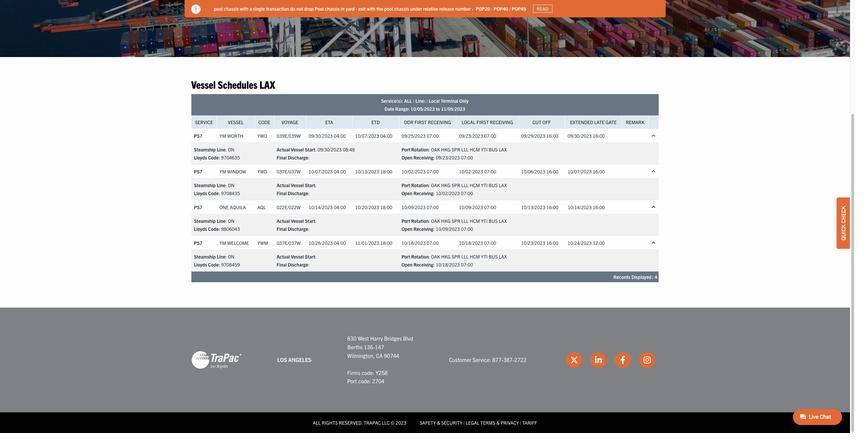 Task type: vqa. For each thing, say whether or not it's contained in the screenshot.


Task type: locate. For each thing, give the bounding box(es) containing it.
4 yti from the top
[[481, 254, 488, 260]]

lloyds for steamship line : on lloyds code : 9708459
[[194, 262, 207, 268]]

spr
[[452, 147, 460, 153], [452, 183, 460, 189], [452, 218, 460, 224], [452, 254, 460, 260]]

| left tariff
[[520, 420, 521, 426]]

start down 09/30/2023 04:00 on the top
[[305, 147, 315, 153]]

2 start from the top
[[305, 183, 315, 189]]

10/20/2023 18:00
[[355, 204, 392, 210]]

steamship line : on lloyds code : 9704635
[[194, 147, 240, 161]]

1 rotation from the top
[[411, 147, 429, 153]]

1 horizontal spatial /
[[509, 6, 511, 12]]

1 vertical spatial 10/13/2023
[[521, 204, 545, 210]]

steamship for steamship line : on lloyds code : 9708435
[[194, 183, 216, 189]]

y258
[[376, 370, 388, 376]]

lll inside port rotation : oak hkg spr lll hcm yti bus lax open receiving : 09/23/2023 07:00
[[462, 147, 469, 153]]

oak for 09/23/2023
[[431, 147, 440, 153]]

spr for 10/18/2023
[[452, 254, 460, 260]]

1 vertical spatial 037e/037w
[[277, 240, 301, 246]]

16:00 for 09/30/2023 16:00
[[593, 133, 605, 139]]

actual inside actual vessel start : 09/30/2023 08:48 final discharge :
[[277, 147, 290, 153]]

code left 9708435
[[208, 191, 219, 197]]

chassis left 'a'
[[224, 6, 239, 12]]

lloyds inside steamship line : on lloyds code : 9708435
[[194, 191, 207, 197]]

09/30/2023 down eta
[[309, 133, 333, 139]]

worth
[[227, 133, 243, 139]]

actual for steamship line : on lloyds code : 9704635
[[277, 147, 290, 153]]

3 open from the top
[[402, 226, 413, 232]]

rotation inside port rotation : oak hkg spr lll hcm yti bus lax open receiving : 10/09/2023 07:00
[[411, 218, 429, 224]]

spr inside port rotation : oak hkg spr lll hcm yti bus lax open receiving : 10/18/2023 07:00
[[452, 254, 460, 260]]

voyage
[[282, 119, 298, 125]]

10/06/2023
[[521, 169, 545, 175]]

1 discharge from the top
[[288, 155, 308, 161]]

steamship for steamship line : on lloyds code : 9708459
[[194, 254, 216, 260]]

yti inside port rotation : oak hkg spr lll hcm yti bus lax open receiving : 09/23/2023 07:00
[[481, 147, 488, 153]]

2 with from the left
[[367, 6, 376, 12]]

2 final from the top
[[277, 191, 287, 197]]

rotation for : 10/09/2023 07:00
[[411, 218, 429, 224]]

1 oak from the top
[[431, 147, 440, 153]]

local up to at the right of the page
[[429, 98, 440, 104]]

final inside actual vessel start : 09/30/2023 08:48 final discharge :
[[277, 155, 287, 161]]

/ left 'pop45'
[[509, 6, 511, 12]]

| right all
[[413, 98, 414, 104]]

gate
[[606, 119, 617, 125]]

bus for port rotation : oak hkg spr lll hcm yti bus lax open receiving : 10/09/2023 07:00
[[489, 218, 498, 224]]

1 037e/037w from the top
[[277, 169, 301, 175]]

10/09/2023
[[402, 204, 426, 210], [459, 204, 483, 210], [436, 226, 460, 232]]

ps7 down the service
[[194, 133, 202, 139]]

037e/037w for 10/26/2023 04:00
[[277, 240, 301, 246]]

2 vertical spatial actual vessel start : final discharge :
[[277, 254, 317, 268]]

3 rotation from the top
[[411, 218, 429, 224]]

1 lll from the top
[[462, 147, 469, 153]]

all rights reserved. trapac llc © 2023
[[313, 420, 406, 426]]

on up 9704635
[[228, 147, 234, 153]]

ps7 for ym window
[[194, 169, 202, 175]]

2 bus from the top
[[489, 183, 498, 189]]

code left 9806043
[[208, 226, 219, 232]]

steamship for steamship line : on lloyds code : 9806043
[[194, 218, 216, 224]]

receiving
[[428, 119, 451, 125], [490, 119, 513, 125], [414, 155, 434, 161], [414, 191, 434, 197], [414, 226, 434, 232], [414, 262, 434, 268]]

line for 9708435
[[217, 183, 226, 189]]

3 on from the top
[[228, 218, 234, 224]]

lax for port rotation : oak hkg spr lll hcm yti bus lax open receiving : 10/02/2023 07:00
[[499, 183, 507, 189]]

lax inside port rotation : oak hkg spr lll hcm yti bus lax open receiving : 10/09/2023 07:00
[[499, 218, 507, 224]]

with left the
[[367, 6, 376, 12]]

rotation for : 09/23/2023 07:00
[[411, 147, 429, 153]]

line up 9708459
[[217, 254, 226, 260]]

3 start from the top
[[305, 218, 315, 224]]

& right terms
[[497, 420, 500, 426]]

spr inside port rotation : oak hkg spr lll hcm yti bus lax open receiving : 09/23/2023 07:00
[[452, 147, 460, 153]]

1 18:00 from the top
[[380, 169, 392, 175]]

ps7 down steamship line : on lloyds code : 9708435
[[194, 204, 202, 210]]

90744
[[384, 353, 399, 359]]

odr first receiving
[[404, 119, 451, 125]]

lloyds inside "steamship line : on lloyds code : 9806043"
[[194, 226, 207, 232]]

line inside steamship line : on lloyds code : 9708435
[[217, 183, 226, 189]]

09/30/2023
[[309, 133, 333, 139], [568, 133, 592, 139], [318, 147, 342, 153]]

one
[[220, 204, 229, 210]]

4 on from the top
[[228, 254, 234, 260]]

4 rotation from the top
[[411, 254, 429, 260]]

0 horizontal spatial chassis
[[224, 6, 239, 12]]

steamship inside the steamship line : on lloyds code : 9708459
[[194, 254, 216, 260]]

1 10/14/2023 from the left
[[309, 204, 333, 210]]

04:00 up 08:48
[[334, 133, 346, 139]]

steamship line : on lloyds code : 9708435
[[194, 183, 240, 197]]

1 horizontal spatial first
[[477, 119, 489, 125]]

start down '10/26/2023'
[[305, 254, 315, 260]]

chassis
[[224, 6, 239, 12], [325, 6, 340, 12], [394, 6, 409, 12]]

open inside port rotation : oak hkg spr lll hcm yti bus lax open receiving : 10/02/2023 07:00
[[402, 191, 413, 197]]

09/30/2023 inside actual vessel start : 09/30/2023 08:48 final discharge :
[[318, 147, 342, 153]]

code inside steamship line : on lloyds code : 9704635
[[208, 155, 219, 161]]

1 bus from the top
[[489, 147, 498, 153]]

start down 10/14/2023 04:00 on the left of the page
[[305, 218, 315, 224]]

lloyds
[[194, 155, 207, 161], [194, 191, 207, 197], [194, 226, 207, 232], [194, 262, 207, 268]]

local first receiving
[[462, 119, 513, 125]]

hkg inside port rotation : oak hkg spr lll hcm yti bus lax open receiving : 10/02/2023 07:00
[[441, 183, 451, 189]]

2 first from the left
[[477, 119, 489, 125]]

10/14/2023 04:00
[[309, 204, 346, 210]]

lloyds inside steamship line : on lloyds code : 9704635
[[194, 155, 207, 161]]

0 horizontal spatial first
[[415, 119, 427, 125]]

lloyds for steamship line : on lloyds code : 9806043
[[194, 226, 207, 232]]

037e/037w right ywd
[[277, 169, 301, 175]]

1 horizontal spatial 10/07/2023
[[355, 133, 379, 139]]

1 hcm from the top
[[470, 147, 480, 153]]

2 10/14/2023 from the left
[[568, 204, 592, 210]]

hcm inside port rotation : oak hkg spr lll hcm yti bus lax open receiving : 10/02/2023 07:00
[[470, 183, 480, 189]]

1 vertical spatial 10/07/2023 04:00
[[309, 169, 346, 175]]

steamship inside "steamship line : on lloyds code : 9806043"
[[194, 218, 216, 224]]

2 horizontal spatial 10/07/2023
[[568, 169, 592, 175]]

hkg down port rotation : oak hkg spr lll hcm yti bus lax open receiving : 10/09/2023 07:00
[[441, 254, 451, 260]]

-
[[356, 6, 357, 12], [472, 6, 474, 12]]

actual vessel start : 09/30/2023 08:48 final discharge :
[[277, 147, 355, 161]]

2 yti from the top
[[481, 183, 488, 189]]

hkg down odr first receiving
[[441, 147, 451, 153]]

0 horizontal spatial 10/18/2023 07:00
[[402, 240, 439, 246]]

port inside port rotation : oak hkg spr lll hcm yti bus lax open receiving : 10/09/2023 07:00
[[402, 218, 410, 224]]

1 start from the top
[[305, 147, 315, 153]]

ywo
[[257, 133, 267, 139]]

service
[[195, 119, 213, 125]]

3 line from the top
[[217, 218, 226, 224]]

4 lloyds from the top
[[194, 262, 207, 268]]

lloyds left 9708459
[[194, 262, 207, 268]]

first right odr
[[415, 119, 427, 125]]

1 horizontal spatial 10/14/2023
[[568, 204, 592, 210]]

line for 9704635
[[217, 147, 226, 153]]

steamship inside steamship line : on lloyds code : 9704635
[[194, 147, 216, 153]]

11/01/2023
[[355, 240, 379, 246]]

harry
[[370, 336, 383, 342]]

bus inside port rotation : oak hkg spr lll hcm yti bus lax open receiving : 10/09/2023 07:00
[[489, 218, 498, 224]]

1 final from the top
[[277, 155, 287, 161]]

037e/037w right ywm on the left bottom of the page
[[277, 240, 301, 246]]

line inside "steamship line : on lloyds code : 9806043"
[[217, 218, 226, 224]]

1 horizontal spatial with
[[367, 6, 376, 12]]

ps7 down "steamship line : on lloyds code : 9806043"
[[194, 240, 202, 246]]

open inside port rotation : oak hkg spr lll hcm yti bus lax open receiving : 09/23/2023 07:00
[[402, 155, 413, 161]]

2 steamship from the top
[[194, 183, 216, 189]]

4 steamship from the top
[[194, 254, 216, 260]]

actual vessel start : final discharge :
[[277, 183, 317, 197], [277, 218, 317, 232], [277, 254, 317, 268]]

0 horizontal spatial with
[[240, 6, 249, 12]]

lloyds inside the steamship line : on lloyds code : 9708459
[[194, 262, 207, 268]]

1 horizontal spatial 10/07/2023 04:00
[[355, 133, 392, 139]]

1 pool from the left
[[214, 6, 223, 12]]

3 actual vessel start : final discharge : from the top
[[277, 254, 317, 268]]

quick check
[[840, 206, 847, 241]]

hcm for : 10/09/2023 07:00
[[470, 218, 480, 224]]

1 horizontal spatial &
[[497, 420, 500, 426]]

4 ps7 from the top
[[194, 240, 202, 246]]

code: up 2704
[[362, 370, 374, 376]]

10/13/2023 for 10/13/2023 16:00
[[521, 204, 545, 210]]

2 037e/037w from the top
[[277, 240, 301, 246]]

10/09/2023 inside port rotation : oak hkg spr lll hcm yti bus lax open receiving : 10/09/2023 07:00
[[436, 226, 460, 232]]

4 lll from the top
[[462, 254, 469, 260]]

pool right the
[[384, 6, 393, 12]]

2 hcm from the top
[[470, 183, 480, 189]]

spr down 09/23/2023 07:00
[[452, 147, 460, 153]]

09/23/2023 inside port rotation : oak hkg spr lll hcm yti bus lax open receiving : 09/23/2023 07:00
[[436, 155, 460, 161]]

hkg for 09/23/2023
[[441, 147, 451, 153]]

0 vertical spatial 10/13/2023
[[355, 169, 379, 175]]

2 10/02/2023 07:00 from the left
[[459, 169, 496, 175]]

0 vertical spatial local
[[429, 98, 440, 104]]

3 hcm from the top
[[470, 218, 480, 224]]

16:00 for 10/23/2023 16:00
[[547, 240, 559, 246]]

port inside port rotation : oak hkg spr lll hcm yti bus lax open receiving : 10/02/2023 07:00
[[402, 183, 410, 189]]

630
[[347, 336, 357, 342]]

port rotation : oak hkg spr lll hcm yti bus lax open receiving : 10/18/2023 07:00
[[402, 254, 507, 268]]

1 horizontal spatial pool
[[384, 6, 393, 12]]

1 horizontal spatial -
[[472, 6, 474, 12]]

2 ps7 from the top
[[194, 169, 202, 175]]

09/30/2023 for 09/30/2023 04:00
[[309, 133, 333, 139]]

receiving inside port rotation : oak hkg spr lll hcm yti bus lax open receiving : 09/23/2023 07:00
[[414, 155, 434, 161]]

039e/039w
[[277, 133, 301, 139]]

lax inside port rotation : oak hkg spr lll hcm yti bus lax open receiving : 10/02/2023 07:00
[[499, 183, 507, 189]]

pool right solid icon
[[214, 6, 223, 12]]

0 vertical spatial 10/07/2023 04:00
[[355, 133, 392, 139]]

discharge for steamship line : on lloyds code : 9708435
[[288, 191, 308, 197]]

2 vertical spatial 18:00
[[380, 240, 392, 246]]

1 steamship from the top
[[194, 147, 216, 153]]

2 10/18/2023 07:00 from the left
[[459, 240, 496, 246]]

10/14/2023 for 10/14/2023 16:00
[[568, 204, 592, 210]]

code left 9704635
[[208, 155, 219, 161]]

2 lll from the top
[[462, 183, 469, 189]]

2 hkg from the top
[[441, 183, 451, 189]]

1 first from the left
[[415, 119, 427, 125]]

1 hkg from the top
[[441, 147, 451, 153]]

4 line from the top
[[217, 254, 226, 260]]

oak inside port rotation : oak hkg spr lll hcm yti bus lax open receiving : 10/18/2023 07:00
[[431, 254, 440, 260]]

line inside the steamship line : on lloyds code : 9708459
[[217, 254, 226, 260]]

10/07/2023 04:00 down actual vessel start : 09/30/2023 08:48 final discharge :
[[309, 169, 346, 175]]

open
[[402, 155, 413, 161], [402, 191, 413, 197], [402, 226, 413, 232], [402, 262, 413, 268]]

chassis left in
[[325, 6, 340, 12]]

oak for 10/18/2023
[[431, 254, 440, 260]]

code: down firms
[[358, 378, 371, 385]]

07:00 inside port rotation : oak hkg spr lll hcm yti bus lax open receiving : 10/18/2023 07:00
[[461, 262, 473, 268]]

10/24/2023 12:00
[[568, 240, 605, 246]]

0 horizontal spatial 10/07/2023
[[309, 169, 333, 175]]

09/30/2023 16:00
[[568, 133, 605, 139]]

16:00 for 10/07/2023 16:00
[[593, 169, 605, 175]]

port inside port rotation : oak hkg spr lll hcm yti bus lax open receiving : 09/23/2023 07:00
[[402, 147, 410, 153]]

2 rotation from the top
[[411, 183, 429, 189]]

actual vessel start : final discharge : down the 022e/022w
[[277, 218, 317, 232]]

lax inside port rotation : oak hkg spr lll hcm yti bus lax open receiving : 10/18/2023 07:00
[[499, 254, 507, 260]]

port
[[402, 147, 410, 153], [402, 183, 410, 189], [402, 218, 410, 224], [402, 254, 410, 260], [347, 378, 357, 385]]

first for local
[[477, 119, 489, 125]]

:
[[226, 147, 227, 153], [315, 147, 317, 153], [429, 147, 430, 153], [219, 155, 220, 161], [308, 155, 310, 161], [434, 155, 435, 161], [226, 183, 227, 189], [315, 183, 317, 189], [429, 183, 430, 189], [219, 191, 220, 197], [308, 191, 310, 197], [434, 191, 435, 197], [226, 218, 227, 224], [315, 218, 317, 224], [429, 218, 430, 224], [219, 226, 220, 232], [308, 226, 310, 232], [434, 226, 435, 232], [226, 254, 227, 260], [315, 254, 317, 260], [429, 254, 430, 260], [219, 262, 220, 268], [308, 262, 310, 268], [434, 262, 435, 268], [652, 274, 654, 280]]

safety & security link
[[420, 420, 463, 426]]

footer containing 630 west harry bridges blvd
[[0, 308, 850, 434]]

in
[[341, 6, 345, 12]]

18:00
[[380, 169, 392, 175], [380, 204, 392, 210], [380, 240, 392, 246]]

footer
[[0, 308, 850, 434]]

ym for ym worth
[[220, 133, 226, 139]]

bus inside port rotation : oak hkg spr lll hcm yti bus lax open receiving : 10/18/2023 07:00
[[489, 254, 498, 260]]

2 lloyds from the top
[[194, 191, 207, 197]]

start
[[305, 147, 315, 153], [305, 183, 315, 189], [305, 218, 315, 224], [305, 254, 315, 260]]

1 ps7 from the top
[[194, 133, 202, 139]]

0 horizontal spatial 10/14/2023
[[309, 204, 333, 210]]

lll inside port rotation : oak hkg spr lll hcm yti bus lax open receiving : 10/09/2023 07:00
[[462, 218, 469, 224]]

line:
[[416, 98, 426, 104]]

chassis left under
[[394, 6, 409, 12]]

start for steamship line : on lloyds code : 9704635
[[305, 147, 315, 153]]

extended late gate
[[570, 119, 617, 125]]

0 horizontal spatial 10/02/2023 07:00
[[402, 169, 439, 175]]

spr down port rotation : oak hkg spr lll hcm yti bus lax open receiving : 09/23/2023 07:00
[[452, 183, 460, 189]]

rotation inside port rotation : oak hkg spr lll hcm yti bus lax open receiving : 10/18/2023 07:00
[[411, 254, 429, 260]]

3 lll from the top
[[462, 218, 469, 224]]

yti inside port rotation : oak hkg spr lll hcm yti bus lax open receiving : 10/09/2023 07:00
[[481, 218, 488, 224]]

port inside port rotation : oak hkg spr lll hcm yti bus lax open receiving : 10/18/2023 07:00
[[402, 254, 410, 260]]

lloyds left 9708435
[[194, 191, 207, 197]]

07:00
[[427, 133, 439, 139], [484, 133, 496, 139], [461, 155, 473, 161], [427, 169, 439, 175], [484, 169, 496, 175], [461, 191, 473, 197], [427, 204, 439, 210], [484, 204, 496, 210], [461, 226, 473, 232], [427, 240, 439, 246], [484, 240, 496, 246], [461, 262, 473, 268]]

3 spr from the top
[[452, 218, 460, 224]]

discharge
[[288, 155, 308, 161], [288, 191, 308, 197], [288, 226, 308, 232], [288, 262, 308, 268]]

start for steamship line : on lloyds code : 9708459
[[305, 254, 315, 260]]

code inside steamship line : on lloyds code : 9708435
[[208, 191, 219, 197]]

oak inside port rotation : oak hkg spr lll hcm yti bus lax open receiving : 10/02/2023 07:00
[[431, 183, 440, 189]]

actual vessel start : final discharge : for : 9806043
[[277, 218, 317, 232]]

1 vertical spatial local
[[462, 119, 476, 125]]

1 horizontal spatial 10/18/2023 07:00
[[459, 240, 496, 246]]

west
[[358, 336, 369, 342]]

spr inside port rotation : oak hkg spr lll hcm yti bus lax open receiving : 10/09/2023 07:00
[[452, 218, 460, 224]]

receiving inside port rotation : oak hkg spr lll hcm yti bus lax open receiving : 10/09/2023 07:00
[[414, 226, 434, 232]]

steamship for steamship line : on lloyds code : 9704635
[[194, 147, 216, 153]]

2 spr from the top
[[452, 183, 460, 189]]

on inside steamship line : on lloyds code : 9704635
[[228, 147, 234, 153]]

0 horizontal spatial /
[[491, 6, 493, 12]]

0 vertical spatial 037e/037w
[[277, 169, 301, 175]]

hkg inside port rotation : oak hkg spr lll hcm yti bus lax open receiving : 10/18/2023 07:00
[[441, 254, 451, 260]]

0 horizontal spatial &
[[437, 420, 440, 426]]

& right safety
[[437, 420, 440, 426]]

04:00 right '10/26/2023'
[[334, 240, 346, 246]]

rotation inside port rotation : oak hkg spr lll hcm yti bus lax open receiving : 09/23/2023 07:00
[[411, 147, 429, 153]]

10/07/2023
[[355, 133, 379, 139], [309, 169, 333, 175], [568, 169, 592, 175]]

3 lloyds from the top
[[194, 226, 207, 232]]

open for port rotation : oak hkg spr lll hcm yti bus lax open receiving : 09/23/2023 07:00
[[402, 155, 413, 161]]

actual vessel start : final discharge : for : 9708459
[[277, 254, 317, 268]]

lloyds for steamship line : on lloyds code : 9708435
[[194, 191, 207, 197]]

ym left welcome
[[220, 240, 226, 246]]

2 actual from the top
[[277, 183, 290, 189]]

hcm for : 09/23/2023 07:00
[[470, 147, 480, 153]]

safety & security | legal terms & privacy | tariff
[[420, 420, 537, 426]]

steamship inside steamship line : on lloyds code : 9708435
[[194, 183, 216, 189]]

3 ps7 from the top
[[194, 204, 202, 210]]

oak
[[431, 147, 440, 153], [431, 183, 440, 189], [431, 218, 440, 224], [431, 254, 440, 260]]

2 open from the top
[[402, 191, 413, 197]]

local up 09/23/2023 07:00
[[462, 119, 476, 125]]

1 actual from the top
[[277, 147, 290, 153]]

3 hkg from the top
[[441, 218, 451, 224]]

vessel schedules lax
[[191, 78, 275, 91]]

first up 09/23/2023 07:00
[[477, 119, 489, 125]]

open inside port rotation : oak hkg spr lll hcm yti bus lax open receiving : 10/18/2023 07:00
[[402, 262, 413, 268]]

1 vertical spatial 09/23/2023
[[436, 155, 460, 161]]

1 on from the top
[[228, 147, 234, 153]]

local inside the service(s): all | line: | local terminal only date range: 10/05/2023 to 11/05/2023
[[429, 98, 440, 104]]

ps7 down steamship line : on lloyds code : 9704635
[[194, 169, 202, 175]]

lloyds left 9806043
[[194, 226, 207, 232]]

final for steamship line : on lloyds code : 9708435
[[277, 191, 287, 197]]

bus
[[489, 147, 498, 153], [489, 183, 498, 189], [489, 218, 498, 224], [489, 254, 498, 260]]

actual vessel start : final discharge : down '10/26/2023'
[[277, 254, 317, 268]]

1 lloyds from the top
[[194, 155, 207, 161]]

1 horizontal spatial chassis
[[325, 6, 340, 12]]

ps7 for one aquila
[[194, 204, 202, 210]]

hkg inside port rotation : oak hkg spr lll hcm yti bus lax open receiving : 09/23/2023 07:00
[[441, 147, 451, 153]]

code
[[258, 119, 270, 125], [208, 155, 219, 161], [208, 191, 219, 197], [208, 226, 219, 232], [208, 262, 219, 268]]

hkg for 10/18/2023
[[441, 254, 451, 260]]

- right number
[[472, 6, 474, 12]]

receiving for port rotation : oak hkg spr lll hcm yti bus lax open receiving : 10/02/2023 07:00
[[414, 191, 434, 197]]

yti inside port rotation : oak hkg spr lll hcm yti bus lax open receiving : 10/18/2023 07:00
[[481, 254, 488, 260]]

lll inside port rotation : oak hkg spr lll hcm yti bus lax open receiving : 10/02/2023 07:00
[[462, 183, 469, 189]]

receiving for port rotation : oak hkg spr lll hcm yti bus lax open receiving : 10/09/2023 07:00
[[414, 226, 434, 232]]

2 vertical spatial ym
[[220, 240, 226, 246]]

4 actual from the top
[[277, 254, 290, 260]]

2 oak from the top
[[431, 183, 440, 189]]

solid image
[[191, 5, 201, 14]]

2 ym from the top
[[220, 169, 226, 175]]

rotation for : 10/18/2023 07:00
[[411, 254, 429, 260]]

4 hcm from the top
[[470, 254, 480, 260]]

1 yti from the top
[[481, 147, 488, 153]]

on
[[228, 147, 234, 153], [228, 183, 234, 189], [228, 218, 234, 224], [228, 254, 234, 260]]

start up 10/14/2023 04:00 on the left of the page
[[305, 183, 315, 189]]

04:00 for 10/13/2023 18:00
[[334, 169, 346, 175]]

0 vertical spatial 09/23/2023
[[459, 133, 483, 139]]

0 horizontal spatial 10/13/2023
[[355, 169, 379, 175]]

port rotation : oak hkg spr lll hcm yti bus lax open receiving : 10/02/2023 07:00
[[402, 183, 507, 197]]

yti inside port rotation : oak hkg spr lll hcm yti bus lax open receiving : 10/02/2023 07:00
[[481, 183, 488, 189]]

/
[[491, 6, 493, 12], [509, 6, 511, 12]]

1 vertical spatial actual vessel start : final discharge :
[[277, 218, 317, 232]]

4 oak from the top
[[431, 254, 440, 260]]

cut off
[[533, 119, 551, 125]]

4 start from the top
[[305, 254, 315, 260]]

09/29/2023 16:00
[[521, 133, 559, 139]]

customer service: 877-387-2722
[[449, 357, 527, 364]]

/ left pop40
[[491, 6, 493, 12]]

hcm inside port rotation : oak hkg spr lll hcm yti bus lax open receiving : 10/09/2023 07:00
[[470, 218, 480, 224]]

line up 9806043
[[217, 218, 226, 224]]

actual vessel start : final discharge : up the 022e/022w
[[277, 183, 317, 197]]

ca
[[376, 353, 383, 359]]

rotation inside port rotation : oak hkg spr lll hcm yti bus lax open receiving : 10/02/2023 07:00
[[411, 183, 429, 189]]

lax inside port rotation : oak hkg spr lll hcm yti bus lax open receiving : 09/23/2023 07:00
[[499, 147, 507, 153]]

3 actual from the top
[[277, 218, 290, 224]]

04:00 down 08:48
[[334, 169, 346, 175]]

12:00
[[593, 240, 605, 246]]

- left exit
[[356, 6, 357, 12]]

start inside actual vessel start : 09/30/2023 08:48 final discharge :
[[305, 147, 315, 153]]

3 oak from the top
[[431, 218, 440, 224]]

1 10/02/2023 07:00 from the left
[[402, 169, 439, 175]]

line up 9708435
[[217, 183, 226, 189]]

quick check link
[[837, 198, 850, 249]]

spr inside port rotation : oak hkg spr lll hcm yti bus lax open receiving : 10/02/2023 07:00
[[452, 183, 460, 189]]

oak inside port rotation : oak hkg spr lll hcm yti bus lax open receiving : 10/09/2023 07:00
[[431, 218, 440, 224]]

4 final from the top
[[277, 262, 287, 268]]

actual
[[277, 147, 290, 153], [277, 183, 290, 189], [277, 218, 290, 224], [277, 254, 290, 260]]

0 horizontal spatial 10/09/2023 07:00
[[402, 204, 439, 210]]

0 vertical spatial ym
[[220, 133, 226, 139]]

displayed
[[632, 274, 652, 280]]

hkg
[[441, 147, 451, 153], [441, 183, 451, 189], [441, 218, 451, 224], [441, 254, 451, 260]]

09/30/2023 down extended on the right
[[568, 133, 592, 139]]

4 bus from the top
[[489, 254, 498, 260]]

ym for ym window
[[220, 169, 226, 175]]

1 spr from the top
[[452, 147, 460, 153]]

ym left worth
[[220, 133, 226, 139]]

1 10/18/2023 07:00 from the left
[[402, 240, 439, 246]]

10/13/2023
[[355, 169, 379, 175], [521, 204, 545, 210]]

bus for port rotation : oak hkg spr lll hcm yti bus lax open receiving : 10/02/2023 07:00
[[489, 183, 498, 189]]

9806043
[[221, 226, 240, 232]]

3 ym from the top
[[220, 240, 226, 246]]

vessel for steamship line : on lloyds code : 9806043
[[291, 218, 304, 224]]

lloyds left 9704635
[[194, 155, 207, 161]]

code inside the steamship line : on lloyds code : 9708459
[[208, 262, 219, 268]]

1 line from the top
[[217, 147, 226, 153]]

range:
[[395, 106, 410, 112]]

1 horizontal spatial 10/02/2023 07:00
[[459, 169, 496, 175]]

los angeles image
[[191, 351, 241, 370]]

1 horizontal spatial 10/09/2023 07:00
[[459, 204, 496, 210]]

10/26/2023 04:00
[[309, 240, 346, 246]]

on up 9806043
[[228, 218, 234, 224]]

spr down port rotation : oak hkg spr lll hcm yti bus lax open receiving : 10/02/2023 07:00
[[452, 218, 460, 224]]

yti for : 10/09/2023 07:00
[[481, 218, 488, 224]]

09/23/2023 down local first receiving
[[459, 133, 483, 139]]

1 open from the top
[[402, 155, 413, 161]]

port for port rotation : oak hkg spr lll hcm yti bus lax open receiving : 10/02/2023 07:00
[[402, 183, 410, 189]]

vessel inside actual vessel start : 09/30/2023 08:48 final discharge :
[[291, 147, 304, 153]]

open inside port rotation : oak hkg spr lll hcm yti bus lax open receiving : 10/09/2023 07:00
[[402, 226, 413, 232]]

line inside steamship line : on lloyds code : 9704635
[[217, 147, 226, 153]]

spr down port rotation : oak hkg spr lll hcm yti bus lax open receiving : 10/09/2023 07:00
[[452, 254, 460, 260]]

2 line from the top
[[217, 183, 226, 189]]

quick
[[840, 225, 847, 241]]

037e/037w for 10/07/2023 04:00
[[277, 169, 301, 175]]

only
[[459, 98, 469, 104]]

on up 9708459
[[228, 254, 234, 260]]

11/05/2023
[[441, 106, 465, 112]]

oak for 10/02/2023
[[431, 183, 440, 189]]

hcm inside port rotation : oak hkg spr lll hcm yti bus lax open receiving : 09/23/2023 07:00
[[470, 147, 480, 153]]

10/18/2023
[[402, 240, 426, 246], [459, 240, 483, 246], [436, 262, 460, 268]]

hkg down port rotation : oak hkg spr lll hcm yti bus lax open receiving : 09/23/2023 07:00
[[441, 183, 451, 189]]

1 actual vessel start : final discharge : from the top
[[277, 183, 317, 197]]

1 vertical spatial ym
[[220, 169, 226, 175]]

3 18:00 from the top
[[380, 240, 392, 246]]

hkg down port rotation : oak hkg spr lll hcm yti bus lax open receiving : 10/02/2023 07:00
[[441, 218, 451, 224]]

0 vertical spatial actual vessel start : final discharge :
[[277, 183, 317, 197]]

code for steamship line : on lloyds code : 9806043
[[208, 226, 219, 232]]

0 vertical spatial 18:00
[[380, 169, 392, 175]]

ym left window
[[220, 169, 226, 175]]

code inside "steamship line : on lloyds code : 9806043"
[[208, 226, 219, 232]]

receiving inside port rotation : oak hkg spr lll hcm yti bus lax open receiving : 10/02/2023 07:00
[[414, 191, 434, 197]]

09/23/2023 up port rotation : oak hkg spr lll hcm yti bus lax open receiving : 10/02/2023 07:00
[[436, 155, 460, 161]]

bus inside port rotation : oak hkg spr lll hcm yti bus lax open receiving : 09/23/2023 07:00
[[489, 147, 498, 153]]

steamship line : on lloyds code : 9708459
[[194, 254, 240, 268]]

2 on from the top
[[228, 183, 234, 189]]

yti for : 10/02/2023 07:00
[[481, 183, 488, 189]]

1 with from the left
[[240, 6, 249, 12]]

lll
[[462, 147, 469, 153], [462, 183, 469, 189], [462, 218, 469, 224], [462, 254, 469, 260]]

3 yti from the top
[[481, 218, 488, 224]]

4 spr from the top
[[452, 254, 460, 260]]

on inside the steamship line : on lloyds code : 9708459
[[228, 254, 234, 260]]

with left 'a'
[[240, 6, 249, 12]]

ps7 for ym welcome
[[194, 240, 202, 246]]

bus inside port rotation : oak hkg spr lll hcm yti bus lax open receiving : 10/02/2023 07:00
[[489, 183, 498, 189]]

ym for ym welcome
[[220, 240, 226, 246]]

3 discharge from the top
[[288, 226, 308, 232]]

lll inside port rotation : oak hkg spr lll hcm yti bus lax open receiving : 10/18/2023 07:00
[[462, 254, 469, 260]]

code left 9708459
[[208, 262, 219, 268]]

2 discharge from the top
[[288, 191, 308, 197]]

10/07/2023 04:00 down etd
[[355, 133, 392, 139]]

2 actual vessel start : final discharge : from the top
[[277, 218, 317, 232]]

10/18/2023 07:00
[[402, 240, 439, 246], [459, 240, 496, 246]]

hkg inside port rotation : oak hkg spr lll hcm yti bus lax open receiving : 10/09/2023 07:00
[[441, 218, 451, 224]]

0 horizontal spatial local
[[429, 98, 440, 104]]

receiving inside port rotation : oak hkg spr lll hcm yti bus lax open receiving : 10/18/2023 07:00
[[414, 262, 434, 268]]

4
[[655, 274, 658, 280]]

09/30/2023 down 09/30/2023 04:00 on the top
[[318, 147, 342, 153]]

4 open from the top
[[402, 262, 413, 268]]

2 horizontal spatial chassis
[[394, 6, 409, 12]]

3 final from the top
[[277, 226, 287, 232]]

0 horizontal spatial -
[[356, 6, 357, 12]]

1 vertical spatial 18:00
[[380, 204, 392, 210]]

1 horizontal spatial 10/13/2023
[[521, 204, 545, 210]]

date
[[385, 106, 394, 112]]

berths
[[347, 344, 363, 351]]

on up 9708435
[[228, 183, 234, 189]]

on inside "steamship line : on lloyds code : 9806043"
[[228, 218, 234, 224]]

discharge inside actual vessel start : 09/30/2023 08:48 final discharge :
[[288, 155, 308, 161]]

0 horizontal spatial pool
[[214, 6, 223, 12]]

line up 9704635
[[217, 147, 226, 153]]

oak inside port rotation : oak hkg spr lll hcm yti bus lax open receiving : 09/23/2023 07:00
[[431, 147, 440, 153]]

with
[[240, 6, 249, 12], [367, 6, 376, 12]]

04:00 left 10/20/2023 at top
[[334, 204, 346, 210]]

on inside steamship line : on lloyds code : 9708435
[[228, 183, 234, 189]]

hcm inside port rotation : oak hkg spr lll hcm yti bus lax open receiving : 10/18/2023 07:00
[[470, 254, 480, 260]]

one aquila
[[220, 204, 246, 210]]



Task type: describe. For each thing, give the bounding box(es) containing it.
late
[[594, 119, 605, 125]]

07:00 inside port rotation : oak hkg spr lll hcm yti bus lax open receiving : 09/23/2023 07:00
[[461, 155, 473, 161]]

9708435
[[221, 191, 240, 197]]

10/24/2023
[[568, 240, 592, 246]]

18:00 for 11/01/2023 18:00
[[380, 240, 392, 246]]

yti for : 09/23/2023 07:00
[[481, 147, 488, 153]]

code for steamship line : on lloyds code : 9704635
[[208, 155, 219, 161]]

code up ywo
[[258, 119, 270, 125]]

customer
[[449, 357, 472, 364]]

1 / from the left
[[491, 6, 493, 12]]

16:00 for 09/29/2023 16:00
[[547, 133, 559, 139]]

port for port rotation : oak hkg spr lll hcm yti bus lax open receiving : 10/18/2023 07:00
[[402, 254, 410, 260]]

transaction
[[266, 6, 289, 12]]

exit
[[358, 6, 366, 12]]

04:00 down date
[[380, 133, 392, 139]]

| right "line:"
[[427, 98, 428, 104]]

remark
[[626, 119, 645, 125]]

lloyds for steamship line : on lloyds code : 9704635
[[194, 155, 207, 161]]

all
[[313, 420, 321, 426]]

code for steamship line : on lloyds code : 9708435
[[208, 191, 219, 197]]

10/20/2023
[[355, 204, 379, 210]]

port inside firms code:  y258 port code:  2704
[[347, 378, 357, 385]]

receiving for port rotation : oak hkg spr lll hcm yti bus lax open receiving : 09/23/2023 07:00
[[414, 155, 434, 161]]

2 chassis from the left
[[325, 6, 340, 12]]

rights
[[322, 420, 338, 426]]

10/13/2023 for 10/13/2023 18:00
[[355, 169, 379, 175]]

2704
[[372, 378, 385, 385]]

steamship line : on lloyds code : 9806043
[[194, 218, 240, 232]]

etd
[[372, 119, 380, 125]]

pool chassis with a single transaction  do not drop pool chassis in yard -  exit with the pool chassis under relative release number -  pop20 / pop40 / pop45
[[214, 6, 526, 12]]

10/14/2023 16:00
[[568, 204, 605, 210]]

2 / from the left
[[509, 6, 511, 12]]

lax for port rotation : oak hkg spr lll hcm yti bus lax open receiving : 09/23/2023 07:00
[[499, 147, 507, 153]]

spr for 10/02/2023
[[452, 183, 460, 189]]

reserved.
[[339, 420, 363, 426]]

1 - from the left
[[356, 6, 357, 12]]

lax for port rotation : oak hkg spr lll hcm yti bus lax open receiving : 10/18/2023 07:00
[[499, 254, 507, 260]]

on for steamship line : on lloyds code : 9708435
[[228, 183, 234, 189]]

09/30/2023 for 09/30/2023 16:00
[[568, 133, 592, 139]]

09/30/2023 04:00
[[309, 133, 346, 139]]

2 10/09/2023 07:00 from the left
[[459, 204, 496, 210]]

9704635
[[221, 155, 240, 161]]

10/26/2023
[[309, 240, 333, 246]]

oak for 10/09/2023
[[431, 218, 440, 224]]

10/23/2023
[[521, 240, 545, 246]]

on for steamship line : on lloyds code : 9708459
[[228, 254, 234, 260]]

yti for : 10/18/2023 07:00
[[481, 254, 488, 260]]

2 pool from the left
[[384, 6, 393, 12]]

hcm for : 10/18/2023 07:00
[[470, 254, 480, 260]]

schedules
[[218, 78, 258, 91]]

pop20
[[476, 6, 490, 12]]

0 horizontal spatial 10/07/2023 04:00
[[309, 169, 346, 175]]

extended
[[570, 119, 593, 125]]

10/07/2023 16:00
[[568, 169, 605, 175]]

lll for 10/09/2023
[[462, 218, 469, 224]]

line for 9806043
[[217, 218, 226, 224]]

spr for 10/09/2023
[[452, 218, 460, 224]]

16:00 for 10/13/2023 16:00
[[547, 204, 559, 210]]

port for port rotation : oak hkg spr lll hcm yti bus lax open receiving : 09/23/2023 07:00
[[402, 147, 410, 153]]

port for port rotation : oak hkg spr lll hcm yti bus lax open receiving : 10/09/2023 07:00
[[402, 218, 410, 224]]

not
[[297, 6, 303, 12]]

lll for 10/02/2023
[[462, 183, 469, 189]]

18:00 for 10/13/2023 18:00
[[380, 169, 392, 175]]

odr
[[404, 119, 414, 125]]

number
[[455, 6, 471, 12]]

start for steamship line : on lloyds code : 9708435
[[305, 183, 315, 189]]

firms
[[347, 370, 360, 376]]

10/23/2023 16:00
[[521, 240, 559, 246]]

terminal
[[441, 98, 458, 104]]

read link
[[533, 5, 553, 13]]

10/13/2023 18:00
[[355, 169, 392, 175]]

16:00 for 10/06/2023 16:00
[[547, 169, 559, 175]]

discharge for steamship line : on lloyds code : 9806043
[[288, 226, 308, 232]]

147
[[375, 344, 384, 351]]

on for steamship line : on lloyds code : 9806043
[[228, 218, 234, 224]]

hcm for : 10/02/2023 07:00
[[470, 183, 480, 189]]

2 - from the left
[[472, 6, 474, 12]]

los
[[277, 357, 287, 364]]

spr for 09/23/2023
[[452, 147, 460, 153]]

service(s): all | line: | local terminal only date range: 10/05/2023 to 11/05/2023
[[381, 98, 469, 112]]

rotation for : 10/02/2023 07:00
[[411, 183, 429, 189]]

open for port rotation : oak hkg spr lll hcm yti bus lax open receiving : 10/02/2023 07:00
[[402, 191, 413, 197]]

bridges
[[384, 336, 402, 342]]

1 chassis from the left
[[224, 6, 239, 12]]

records displayed : 4
[[614, 274, 658, 280]]

387-
[[504, 357, 514, 364]]

open for port rotation : oak hkg spr lll hcm yti bus lax open receiving : 10/09/2023 07:00
[[402, 226, 413, 232]]

actual for steamship line : on lloyds code : 9708435
[[277, 183, 290, 189]]

1 & from the left
[[437, 420, 440, 426]]

a
[[250, 6, 252, 12]]

| left "legal"
[[464, 420, 465, 426]]

final for steamship line : on lloyds code : 9806043
[[277, 226, 287, 232]]

vessel for steamship line : on lloyds code : 9708459
[[291, 254, 304, 260]]

on for steamship line : on lloyds code : 9704635
[[228, 147, 234, 153]]

tariff link
[[522, 420, 537, 426]]

07:00 inside port rotation : oak hkg spr lll hcm yti bus lax open receiving : 10/02/2023 07:00
[[461, 191, 473, 197]]

actual for steamship line : on lloyds code : 9708459
[[277, 254, 290, 260]]

angeles
[[288, 357, 311, 364]]

pop40
[[494, 6, 508, 12]]

1 10/09/2023 07:00 from the left
[[402, 204, 439, 210]]

tariff
[[522, 420, 537, 426]]

service(s):
[[381, 98, 403, 104]]

2 & from the left
[[497, 420, 500, 426]]

aql
[[257, 204, 266, 210]]

hkg for 10/09/2023
[[441, 218, 451, 224]]

630 west harry bridges blvd berths 136-147 wilmington, ca 90744
[[347, 336, 413, 359]]

18:00 for 10/20/2023 18:00
[[380, 204, 392, 210]]

1 vertical spatial code:
[[358, 378, 371, 385]]

security
[[441, 420, 463, 426]]

vessel for steamship line : on lloyds code : 9704635
[[291, 147, 304, 153]]

window
[[227, 169, 246, 175]]

16:00 for 10/14/2023 16:00
[[593, 204, 605, 210]]

discharge for steamship line : on lloyds code : 9708459
[[288, 262, 308, 268]]

first for odr
[[415, 119, 427, 125]]

off
[[543, 119, 551, 125]]

10/02/2023 inside port rotation : oak hkg spr lll hcm yti bus lax open receiving : 10/02/2023 07:00
[[436, 191, 460, 197]]

04:00 for 10/20/2023 18:00
[[334, 204, 346, 210]]

line for 9708459
[[217, 254, 226, 260]]

0 vertical spatial code:
[[362, 370, 374, 376]]

3 chassis from the left
[[394, 6, 409, 12]]

09/25/2023
[[402, 133, 426, 139]]

actual for steamship line : on lloyds code : 9806043
[[277, 218, 290, 224]]

10/05/2023
[[411, 106, 435, 112]]

final for steamship line : on lloyds code : 9708459
[[277, 262, 287, 268]]

single
[[253, 6, 265, 12]]

service:
[[473, 357, 491, 364]]

check
[[840, 206, 847, 224]]

877-
[[493, 357, 504, 364]]

vessel for steamship line : on lloyds code : 9708435
[[291, 183, 304, 189]]

receiving for port rotation : oak hkg spr lll hcm yti bus lax open receiving : 10/18/2023 07:00
[[414, 262, 434, 268]]

to
[[436, 106, 440, 112]]

blvd
[[403, 336, 413, 342]]

pop45
[[512, 6, 526, 12]]

lll for 09/23/2023
[[462, 147, 469, 153]]

bus for port rotation : oak hkg spr lll hcm yti bus lax open receiving : 09/23/2023 07:00
[[489, 147, 498, 153]]

hkg for 10/02/2023
[[441, 183, 451, 189]]

code for steamship line : on lloyds code : 9708459
[[208, 262, 219, 268]]

04:00 for 11/01/2023 18:00
[[334, 240, 346, 246]]

cut
[[533, 119, 542, 125]]

08:48
[[343, 147, 355, 153]]

wilmington,
[[347, 353, 375, 359]]

aquila
[[230, 204, 246, 210]]

open for port rotation : oak hkg spr lll hcm yti bus lax open receiving : 10/18/2023 07:00
[[402, 262, 413, 268]]

bus for port rotation : oak hkg spr lll hcm yti bus lax open receiving : 10/18/2023 07:00
[[489, 254, 498, 260]]

release
[[439, 6, 454, 12]]

do
[[290, 6, 295, 12]]

actual vessel start : final discharge : for : 9708435
[[277, 183, 317, 197]]

privacy
[[501, 420, 519, 426]]

port rotation : oak hkg spr lll hcm yti bus lax open receiving : 10/09/2023 07:00
[[402, 218, 507, 232]]

ywd
[[257, 169, 267, 175]]

2023
[[396, 420, 406, 426]]

1 horizontal spatial local
[[462, 119, 476, 125]]

yard
[[346, 6, 355, 12]]

136-
[[364, 344, 375, 351]]

lax for port rotation : oak hkg spr lll hcm yti bus lax open receiving : 10/09/2023 07:00
[[499, 218, 507, 224]]

09/29/2023
[[521, 133, 545, 139]]

all
[[404, 98, 412, 104]]

10/18/2023 inside port rotation : oak hkg spr lll hcm yti bus lax open receiving : 10/18/2023 07:00
[[436, 262, 460, 268]]

firms code:  y258 port code:  2704
[[347, 370, 388, 385]]

04:00 for 10/07/2023 04:00
[[334, 133, 346, 139]]

safety
[[420, 420, 436, 426]]

07:00 inside port rotation : oak hkg spr lll hcm yti bus lax open receiving : 10/09/2023 07:00
[[461, 226, 473, 232]]

ps7 for ym worth
[[194, 133, 202, 139]]

terms
[[481, 420, 496, 426]]



